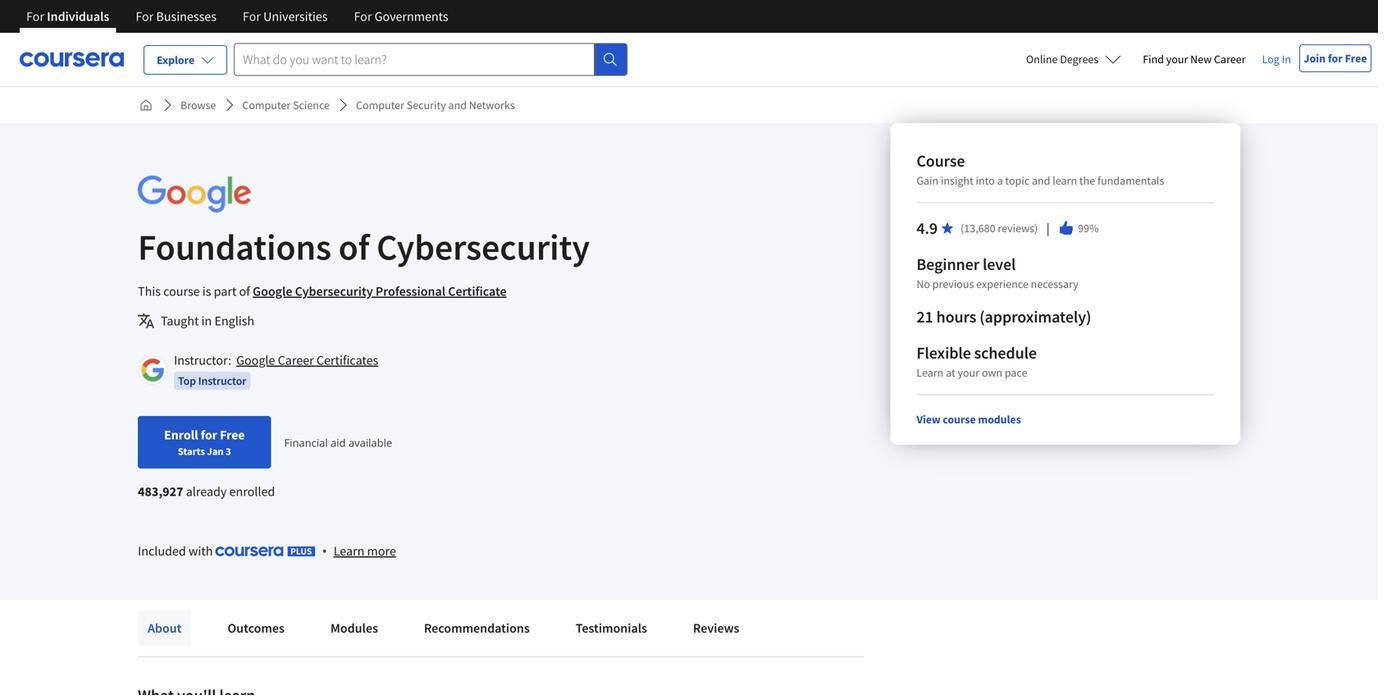 Task type: locate. For each thing, give the bounding box(es) containing it.
level
[[983, 254, 1016, 274]]

0 vertical spatial for
[[1328, 51, 1343, 66]]

1 horizontal spatial free
[[1346, 51, 1368, 66]]

0 vertical spatial free
[[1346, 51, 1368, 66]]

learn
[[917, 365, 944, 380], [334, 543, 365, 559]]

google image
[[138, 176, 251, 213]]

enroll for free starts jan 3
[[164, 427, 245, 458]]

0 horizontal spatial career
[[278, 352, 314, 368]]

career left certificates
[[278, 352, 314, 368]]

for left universities
[[243, 8, 261, 25]]

learn right the •
[[334, 543, 365, 559]]

reviews
[[693, 620, 740, 636]]

and right security
[[448, 98, 467, 112]]

your
[[1167, 52, 1189, 66], [958, 365, 980, 380]]

networks
[[469, 98, 515, 112]]

None search field
[[234, 43, 628, 76]]

flexible
[[917, 343, 971, 363]]

computer left science
[[242, 98, 291, 112]]

for for governments
[[354, 8, 372, 25]]

0 horizontal spatial learn
[[334, 543, 365, 559]]

learn left at
[[917, 365, 944, 380]]

free up 3
[[220, 427, 245, 443]]

join for free link
[[1300, 44, 1372, 72]]

for
[[1328, 51, 1343, 66], [201, 427, 217, 443]]

new
[[1191, 52, 1212, 66]]

for universities
[[243, 8, 328, 25]]

0 vertical spatial google
[[253, 283, 293, 300]]

with
[[189, 543, 213, 559]]

free inside the join for free link
[[1346, 51, 1368, 66]]

flexible schedule learn at your own pace
[[917, 343, 1037, 380]]

1 horizontal spatial your
[[1167, 52, 1189, 66]]

for left businesses
[[136, 8, 154, 25]]

log
[[1263, 52, 1280, 66]]

cybersecurity up certificate
[[377, 224, 590, 270]]

0 vertical spatial career
[[1215, 52, 1246, 66]]

1 for from the left
[[26, 8, 44, 25]]

recommendations link
[[414, 610, 540, 646]]

1 computer from the left
[[242, 98, 291, 112]]

computer left security
[[356, 98, 404, 112]]

1 vertical spatial free
[[220, 427, 245, 443]]

your inside find your new career link
[[1167, 52, 1189, 66]]

for inside enroll for free starts jan 3
[[201, 427, 217, 443]]

into
[[976, 173, 995, 188]]

0 vertical spatial course
[[163, 283, 200, 300]]

career inside instructor: google career certificates top instructor
[[278, 352, 314, 368]]

taught
[[161, 313, 199, 329]]

in
[[1282, 52, 1292, 66]]

google inside instructor: google career certificates top instructor
[[236, 352, 275, 368]]

1 vertical spatial and
[[1032, 173, 1051, 188]]

1 vertical spatial course
[[943, 412, 976, 427]]

for left governments on the top of the page
[[354, 8, 372, 25]]

cybersecurity down the foundations of cybersecurity
[[295, 283, 373, 300]]

computer science link
[[236, 90, 336, 120]]

1 horizontal spatial for
[[1328, 51, 1343, 66]]

pace
[[1005, 365, 1028, 380]]

1 horizontal spatial computer
[[356, 98, 404, 112]]

for left individuals
[[26, 8, 44, 25]]

0 horizontal spatial cybersecurity
[[295, 283, 373, 300]]

0 vertical spatial learn
[[917, 365, 944, 380]]

and
[[448, 98, 467, 112], [1032, 173, 1051, 188]]

1 vertical spatial for
[[201, 427, 217, 443]]

coursera plus image
[[216, 546, 316, 556]]

1 horizontal spatial course
[[943, 412, 976, 427]]

browse link
[[174, 90, 223, 120]]

0 horizontal spatial your
[[958, 365, 980, 380]]

0 vertical spatial of
[[339, 224, 370, 270]]

learn more link
[[334, 541, 396, 561]]

of up google cybersecurity professional certificate link
[[339, 224, 370, 270]]

computer science
[[242, 98, 330, 112]]

4 for from the left
[[354, 8, 372, 25]]

0 vertical spatial cybersecurity
[[377, 224, 590, 270]]

home image
[[140, 98, 153, 112]]

cybersecurity
[[377, 224, 590, 270], [295, 283, 373, 300]]

What do you want to learn? text field
[[234, 43, 595, 76]]

businesses
[[156, 8, 217, 25]]

•
[[322, 542, 327, 559]]

2 for from the left
[[136, 8, 154, 25]]

99%
[[1078, 221, 1099, 236]]

free
[[1346, 51, 1368, 66], [220, 427, 245, 443]]

google cybersecurity professional certificate link
[[253, 283, 507, 300]]

online
[[1027, 52, 1058, 66]]

(13,680
[[961, 221, 996, 236]]

1 vertical spatial google
[[236, 352, 275, 368]]

0 horizontal spatial for
[[201, 427, 217, 443]]

course left the is
[[163, 283, 200, 300]]

0 horizontal spatial course
[[163, 283, 200, 300]]

career
[[1215, 52, 1246, 66], [278, 352, 314, 368]]

free inside enroll for free starts jan 3
[[220, 427, 245, 443]]

hours
[[937, 306, 977, 327]]

1 horizontal spatial learn
[[917, 365, 944, 380]]

log in link
[[1254, 49, 1300, 69]]

science
[[293, 98, 330, 112]]

your right find
[[1167, 52, 1189, 66]]

course right view
[[943, 412, 976, 427]]

0 vertical spatial your
[[1167, 52, 1189, 66]]

and right topic
[[1032, 173, 1051, 188]]

course for this
[[163, 283, 200, 300]]

1 vertical spatial learn
[[334, 543, 365, 559]]

0 horizontal spatial of
[[239, 283, 250, 300]]

view
[[917, 412, 941, 427]]

explore button
[[144, 45, 227, 75]]

experience
[[977, 277, 1029, 291]]

google up instructor
[[236, 352, 275, 368]]

of
[[339, 224, 370, 270], [239, 283, 250, 300]]

free for enroll
[[220, 427, 245, 443]]

computer for computer security and networks
[[356, 98, 404, 112]]

1 horizontal spatial of
[[339, 224, 370, 270]]

0 vertical spatial and
[[448, 98, 467, 112]]

for
[[26, 8, 44, 25], [136, 8, 154, 25], [243, 8, 261, 25], [354, 8, 372, 25]]

0 horizontal spatial free
[[220, 427, 245, 443]]

1 vertical spatial career
[[278, 352, 314, 368]]

find
[[1143, 52, 1164, 66]]

1 vertical spatial of
[[239, 283, 250, 300]]

0 horizontal spatial computer
[[242, 98, 291, 112]]

reviews link
[[684, 610, 750, 646]]

the
[[1080, 173, 1096, 188]]

career right new
[[1215, 52, 1246, 66]]

3
[[226, 445, 231, 458]]

1 horizontal spatial cybersecurity
[[377, 224, 590, 270]]

join
[[1304, 51, 1326, 66]]

free right "join"
[[1346, 51, 1368, 66]]

3 for from the left
[[243, 8, 261, 25]]

in
[[201, 313, 212, 329]]

of right part
[[239, 283, 250, 300]]

21
[[917, 306, 934, 327]]

computer
[[242, 98, 291, 112], [356, 98, 404, 112]]

1 horizontal spatial and
[[1032, 173, 1051, 188]]

1 vertical spatial your
[[958, 365, 980, 380]]

for up jan
[[201, 427, 217, 443]]

governments
[[375, 8, 449, 25]]

learn
[[1053, 173, 1078, 188]]

• learn more
[[322, 542, 396, 559]]

modules link
[[321, 610, 388, 646]]

financial aid available
[[284, 435, 392, 450]]

2 computer from the left
[[356, 98, 404, 112]]

computer for computer science
[[242, 98, 291, 112]]

1 horizontal spatial career
[[1215, 52, 1246, 66]]

your right at
[[958, 365, 980, 380]]

google right part
[[253, 283, 293, 300]]

modules
[[331, 620, 378, 636]]

course
[[917, 151, 965, 171]]

1 vertical spatial cybersecurity
[[295, 283, 373, 300]]

for right "join"
[[1328, 51, 1343, 66]]



Task type: vqa. For each thing, say whether or not it's contained in the screenshot.
2020
no



Task type: describe. For each thing, give the bounding box(es) containing it.
beginner level no previous experience necessary
[[917, 254, 1079, 291]]

more
[[367, 543, 396, 559]]

recommendations
[[424, 620, 530, 636]]

included
[[138, 543, 186, 559]]

individuals
[[47, 8, 109, 25]]

coursera image
[[20, 46, 124, 72]]

computer security and networks link
[[350, 90, 522, 120]]

course gain insight into a topic and learn the fundamentals
[[917, 151, 1165, 188]]

and inside course gain insight into a topic and learn the fundamentals
[[1032, 173, 1051, 188]]

reviews)
[[998, 221, 1038, 236]]

for businesses
[[136, 8, 217, 25]]

no
[[917, 277, 931, 291]]

modules
[[978, 412, 1021, 427]]

483,927 already enrolled
[[138, 483, 275, 500]]

topic
[[1006, 173, 1030, 188]]

explore
[[157, 53, 195, 67]]

log in
[[1263, 52, 1292, 66]]

financial
[[284, 435, 328, 450]]

professional
[[376, 283, 446, 300]]

instructor
[[198, 373, 246, 388]]

fundamentals
[[1098, 173, 1165, 188]]

degrees
[[1060, 52, 1099, 66]]

this course is part of google cybersecurity professional certificate
[[138, 283, 507, 300]]

gain
[[917, 173, 939, 188]]

already
[[186, 483, 227, 500]]

course for view
[[943, 412, 976, 427]]

foundations of cybersecurity
[[138, 224, 590, 270]]

enrolled
[[229, 483, 275, 500]]

universities
[[263, 8, 328, 25]]

free for join
[[1346, 51, 1368, 66]]

included with
[[138, 543, 216, 559]]

taught in english
[[161, 313, 254, 329]]

jan
[[207, 445, 224, 458]]

for for universities
[[243, 8, 261, 25]]

insight
[[941, 173, 974, 188]]

outcomes
[[228, 620, 285, 636]]

(approximately)
[[980, 306, 1092, 327]]

aid
[[331, 435, 346, 450]]

financial aid available button
[[284, 435, 392, 450]]

own
[[982, 365, 1003, 380]]

testimonials
[[576, 620, 647, 636]]

(13,680 reviews) |
[[961, 219, 1052, 237]]

about link
[[138, 610, 192, 646]]

security
[[407, 98, 446, 112]]

google career certificates image
[[140, 358, 165, 382]]

top
[[178, 373, 196, 388]]

for governments
[[354, 8, 449, 25]]

find your new career
[[1143, 52, 1246, 66]]

21 hours (approximately)
[[917, 306, 1092, 327]]

about
[[148, 620, 182, 636]]

part
[[214, 283, 237, 300]]

|
[[1045, 219, 1052, 237]]

a
[[998, 173, 1003, 188]]

instructor: google career certificates top instructor
[[174, 352, 378, 388]]

browse
[[181, 98, 216, 112]]

computer security and networks
[[356, 98, 515, 112]]

your inside flexible schedule learn at your own pace
[[958, 365, 980, 380]]

schedule
[[975, 343, 1037, 363]]

view course modules
[[917, 412, 1021, 427]]

enroll
[[164, 427, 198, 443]]

for for businesses
[[136, 8, 154, 25]]

outcomes link
[[218, 610, 295, 646]]

banner navigation
[[13, 0, 462, 33]]

online degrees
[[1027, 52, 1099, 66]]

available
[[349, 435, 392, 450]]

english
[[215, 313, 254, 329]]

0 horizontal spatial and
[[448, 98, 467, 112]]

for for individuals
[[26, 8, 44, 25]]

join for free
[[1304, 51, 1368, 66]]

view course modules link
[[917, 412, 1021, 427]]

4.9
[[917, 218, 938, 238]]

instructor:
[[174, 352, 231, 368]]

certificates
[[317, 352, 378, 368]]

learn inside • learn more
[[334, 543, 365, 559]]

for for enroll
[[201, 427, 217, 443]]

beginner
[[917, 254, 980, 274]]

necessary
[[1031, 277, 1079, 291]]

for for join
[[1328, 51, 1343, 66]]

is
[[203, 283, 211, 300]]

learn inside flexible schedule learn at your own pace
[[917, 365, 944, 380]]

previous
[[933, 277, 974, 291]]

starts
[[178, 445, 205, 458]]

testimonials link
[[566, 610, 657, 646]]

find your new career link
[[1135, 49, 1254, 70]]

google career certificates link
[[236, 352, 378, 368]]

online degrees button
[[1013, 41, 1135, 77]]



